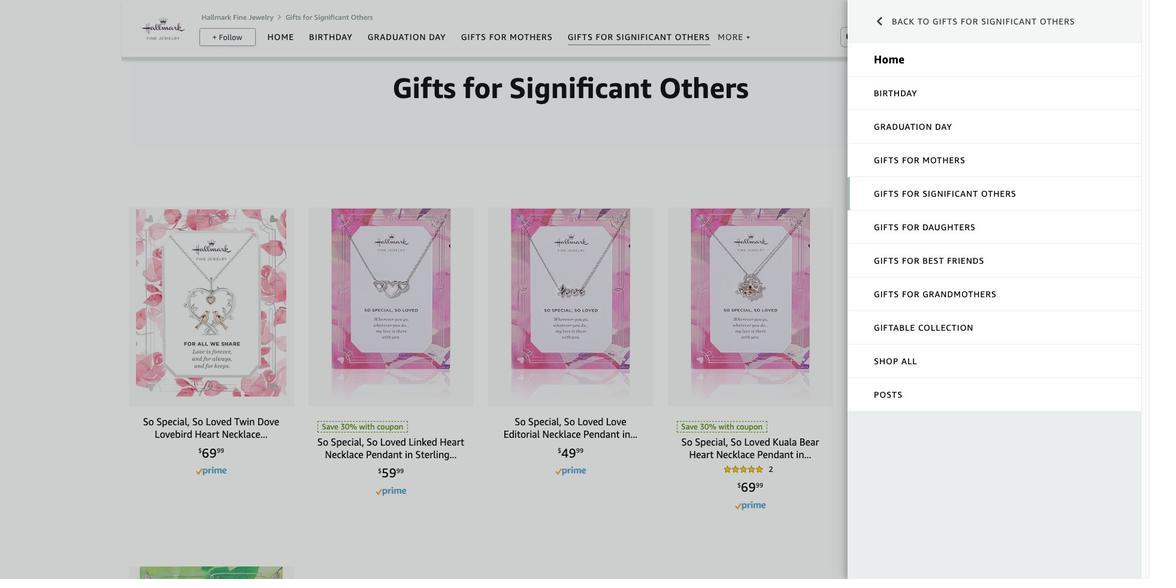 Task type: locate. For each thing, give the bounding box(es) containing it.
0 horizontal spatial 30%
[[341, 422, 357, 432]]

30%
[[341, 422, 357, 432], [700, 422, 717, 432]]

1 horizontal spatial save 30% with coupon
[[681, 422, 763, 432]]

save
[[322, 422, 338, 432], [681, 422, 698, 432]]

0 vertical spatial gifts for significant others
[[286, 13, 373, 22]]

hallmark fine jewelry
[[202, 13, 274, 22]]

30% for 2
[[700, 422, 717, 432]]

+ follow button
[[200, 29, 255, 46]]

gifts for significant others
[[286, 13, 373, 22], [392, 70, 749, 104]]

0 horizontal spatial 69
[[202, 446, 217, 461]]

2 save from the left
[[681, 422, 698, 432]]

1 coupon from the left
[[377, 422, 403, 432]]

save 30% with coupon
[[322, 422, 403, 432], [681, 422, 763, 432]]

2 horizontal spatial others
[[1040, 16, 1075, 26]]

$
[[198, 448, 202, 455], [558, 448, 561, 455], [378, 468, 382, 475], [737, 482, 741, 489]]

so special, so loved kuala bear heart necklace pendant in sterling silver and 14k rose gold plating with diamonds image
[[690, 208, 811, 399]]

0 horizontal spatial $ 69 99
[[198, 446, 224, 461]]

$ 69 99
[[198, 446, 224, 461], [737, 480, 763, 495]]

1 horizontal spatial save
[[681, 422, 698, 432]]

1 vertical spatial 69
[[741, 480, 756, 495]]

1 with from the left
[[359, 422, 375, 432]]

+ follow
[[212, 32, 242, 42]]

hallmark
[[202, 13, 231, 22]]

0 horizontal spatial coupon
[[377, 422, 403, 432]]

1 horizontal spatial coupon
[[736, 422, 763, 432]]

others
[[351, 13, 373, 22], [1040, 16, 1075, 26], [659, 70, 749, 104]]

with
[[359, 422, 375, 432], [719, 422, 734, 432]]

1 save from the left
[[322, 422, 338, 432]]

1 vertical spatial $ 69 99
[[737, 480, 763, 495]]

1 horizontal spatial gifts
[[392, 70, 456, 104]]

0 horizontal spatial with
[[359, 422, 375, 432]]

2 with from the left
[[719, 422, 734, 432]]

69
[[202, 446, 217, 461], [741, 480, 756, 495]]

1 horizontal spatial with
[[719, 422, 734, 432]]

0 horizontal spatial others
[[351, 13, 373, 22]]

gifts
[[286, 13, 301, 22], [933, 16, 958, 26], [392, 70, 456, 104]]

0 horizontal spatial save 30% with coupon
[[322, 422, 403, 432]]

0 horizontal spatial save
[[322, 422, 338, 432]]

jewelry
[[249, 13, 274, 22]]

2 save 30% with coupon from the left
[[681, 422, 763, 432]]

1 horizontal spatial gifts for significant others
[[392, 70, 749, 104]]

1 save 30% with coupon from the left
[[322, 422, 403, 432]]

1 horizontal spatial significant
[[510, 70, 652, 104]]

2 coupon from the left
[[736, 422, 763, 432]]

save 30% with coupon for 59
[[322, 422, 403, 432]]

99
[[217, 448, 224, 455], [576, 448, 584, 455], [396, 468, 404, 475], [756, 482, 763, 489]]

1 30% from the left
[[341, 422, 357, 432]]

$ 49 99
[[558, 446, 584, 461]]

hallmark fine jewelry logo image
[[141, 6, 186, 51]]

back
[[892, 16, 915, 26]]

1 horizontal spatial for
[[463, 70, 502, 104]]

0 horizontal spatial for
[[303, 13, 312, 22]]

$ 59 99
[[378, 466, 404, 481]]

so special, so loved twin dove lovebird heart necklace pendant in sterling silver and 14k rose gold plating with diamonds image
[[136, 210, 286, 397]]

so special, so loved infinity heart necklace pendant in sterling silver with diamonds image
[[870, 208, 990, 399]]

1 horizontal spatial $ 69 99
[[737, 480, 763, 495]]

1 horizontal spatial 30%
[[700, 422, 717, 432]]

2 30% from the left
[[700, 422, 717, 432]]

follow
[[219, 32, 242, 42]]

99 inside $ 49 99
[[576, 448, 584, 455]]

for
[[303, 13, 312, 22], [961, 16, 979, 26], [463, 70, 502, 104]]

0 horizontal spatial gifts for significant others
[[286, 13, 373, 22]]

significant
[[314, 13, 349, 22], [981, 16, 1037, 26], [510, 70, 652, 104]]

49
[[561, 446, 576, 461]]

0 vertical spatial $ 69 99
[[198, 446, 224, 461]]

hallmark diamonds love will keep us close mom editorial necklace pendant in sterling silver with diamond image
[[139, 567, 284, 580]]

coupon
[[377, 422, 403, 432], [736, 422, 763, 432]]



Task type: vqa. For each thing, say whether or not it's contained in the screenshot.
$ 69 99 to the right
yes



Task type: describe. For each thing, give the bounding box(es) containing it.
Search all Hallmark Fine Jewelry search field
[[862, 27, 991, 47]]

gifts for significant others link
[[286, 13, 373, 22]]

99 inside $ 59 99
[[396, 468, 404, 475]]

back to gifts for significant others
[[892, 16, 1075, 26]]

30% for 59
[[341, 422, 357, 432]]

hallmark fine jewelry link
[[202, 13, 274, 22]]

0 vertical spatial 69
[[202, 446, 217, 461]]

1 horizontal spatial 69
[[741, 480, 756, 495]]

to
[[918, 16, 930, 26]]

save for 2
[[681, 422, 698, 432]]

so special, so loved love editorial necklace pendant in sterling silver with diamonds image
[[510, 208, 631, 399]]

save 30% with coupon for 2
[[681, 422, 763, 432]]

$ inside $ 59 99
[[378, 468, 382, 475]]

2 horizontal spatial for
[[961, 16, 979, 26]]

coupon for 59
[[377, 422, 403, 432]]

coupon for 2
[[736, 422, 763, 432]]

2 horizontal spatial significant
[[981, 16, 1037, 26]]

1 horizontal spatial others
[[659, 70, 749, 104]]

0 horizontal spatial significant
[[314, 13, 349, 22]]

with for 2
[[719, 422, 734, 432]]

save for 59
[[322, 422, 338, 432]]

2 horizontal spatial gifts
[[933, 16, 958, 26]]

2
[[769, 465, 773, 475]]

fine
[[233, 13, 247, 22]]

59
[[382, 466, 396, 481]]

0 horizontal spatial gifts
[[286, 13, 301, 22]]

+
[[212, 32, 217, 42]]

with for 59
[[359, 422, 375, 432]]

1 vertical spatial gifts for significant others
[[392, 70, 749, 104]]

so special, so loved linked heart necklace pendant in sterling silver with diamonds image
[[330, 208, 451, 399]]

search image
[[844, 30, 859, 44]]

$ inside $ 49 99
[[558, 448, 561, 455]]



